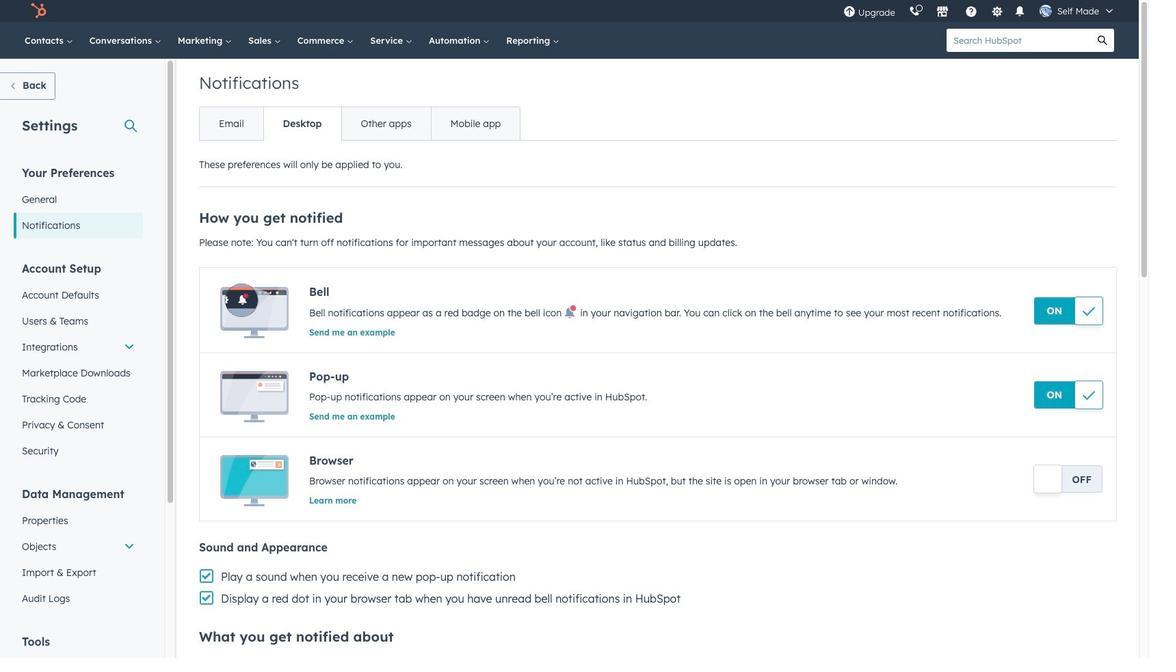 Task type: vqa. For each thing, say whether or not it's contained in the screenshot.
calling icon dropdown button
no



Task type: locate. For each thing, give the bounding box(es) containing it.
navigation
[[199, 107, 521, 141]]

your preferences element
[[14, 166, 143, 239]]

data management element
[[14, 487, 143, 612]]

menu
[[836, 0, 1122, 22]]



Task type: describe. For each thing, give the bounding box(es) containing it.
marketplaces image
[[936, 6, 948, 18]]

ruby anderson image
[[1039, 5, 1052, 17]]

Search HubSpot search field
[[947, 29, 1091, 52]]

account setup element
[[14, 261, 143, 464]]



